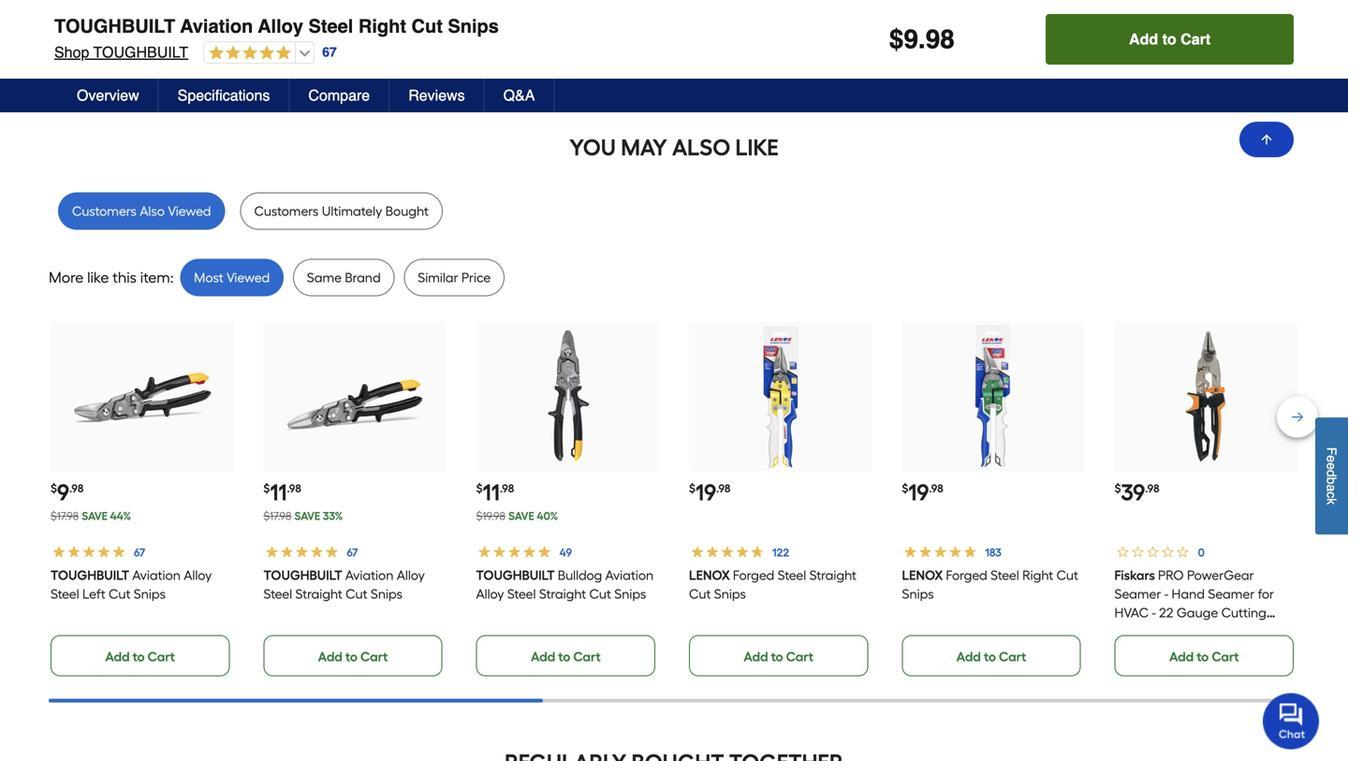 Task type: locate. For each thing, give the bounding box(es) containing it.
$ 19 .98 for forged steel straight cut snips
[[689, 479, 731, 506]]

forged for right
[[946, 568, 988, 583]]

ductwork,
[[1115, 661, 1176, 677]]

cart for 1st add to cart list item from right
[[1213, 52, 1240, 68]]

9 list item
[[51, 322, 234, 677]]

$17.98 inside '11' list item
[[264, 509, 292, 523]]

cut inside forged steel straight cut snips
[[689, 586, 711, 602]]

seamer down powergear
[[1209, 586, 1256, 602]]

save for bulldog aviation alloy steel straight cut snips
[[509, 509, 535, 523]]

0 horizontal spatial 11 list item
[[264, 322, 447, 677]]

add to cart for 2nd add to cart list item from right
[[318, 52, 388, 68]]

capacity
[[1115, 624, 1171, 640]]

1 save from the left
[[82, 509, 108, 523]]

1 horizontal spatial forged
[[946, 568, 988, 583]]

$ 9 . 98
[[890, 24, 955, 54]]

33%
[[323, 509, 343, 523]]

1 horizontal spatial customers
[[254, 203, 319, 219]]

toughbuilt down $17.98 save 33%
[[264, 568, 342, 583]]

$
[[890, 24, 904, 54], [51, 482, 57, 495], [264, 482, 270, 495], [477, 482, 483, 495], [689, 482, 696, 495], [902, 482, 909, 495], [1115, 482, 1122, 495]]

add to cart link for forged steel straight cut snips
[[689, 635, 869, 677]]

cut
[[412, 15, 443, 37], [1057, 568, 1079, 583], [109, 586, 131, 602], [346, 586, 368, 602], [590, 586, 612, 602], [689, 586, 711, 602]]

$17.98 save 44%
[[51, 509, 131, 523]]

$ 11 .98 up $19.98
[[477, 479, 514, 506]]

11 up $17.98 save 33%
[[270, 479, 287, 506]]

most
[[194, 270, 224, 286]]

1 horizontal spatial add to cart list item
[[264, 0, 447, 80]]

0 horizontal spatial viewed
[[168, 203, 211, 219]]

add to cart link inside "39" list item
[[1115, 635, 1295, 677]]

to for 2nd '11' list item from the left
[[559, 649, 571, 665]]

seamer
[[1115, 586, 1162, 602], [1209, 586, 1256, 602]]

e
[[1325, 455, 1340, 463], [1325, 463, 1340, 470]]

0 horizontal spatial list item
[[477, 0, 659, 80]]

0 vertical spatial for
[[1259, 586, 1275, 602]]

cart inside 9 list item
[[148, 649, 175, 665]]

lenox forged steel straight cut snips image
[[708, 323, 854, 470]]

1 11 from the left
[[270, 479, 287, 506]]

2 save from the left
[[295, 509, 321, 523]]

aviation inside aviation alloy steel straight cut snips
[[345, 568, 394, 583]]

cart inside "39" list item
[[1213, 649, 1240, 665]]

1 horizontal spatial 19 list item
[[902, 322, 1085, 677]]

snips
[[448, 15, 499, 37], [134, 586, 166, 602], [371, 586, 403, 602], [615, 586, 647, 602], [715, 586, 746, 602], [902, 586, 934, 602]]

$17.98 left 33%
[[264, 509, 292, 523]]

0 vertical spatial also
[[673, 134, 731, 161]]

snips inside bulldog aviation alloy steel straight cut snips
[[615, 586, 647, 602]]

1 11 list item from the left
[[264, 322, 447, 677]]

$ 11 .98 up $17.98 save 33%
[[264, 479, 302, 506]]

toughbuilt down $19.98 save 40%
[[477, 568, 555, 583]]

1 horizontal spatial also
[[673, 134, 731, 161]]

11 for aviation alloy steel straight cut snips
[[270, 479, 287, 506]]

to
[[1163, 30, 1177, 48], [133, 52, 145, 68], [346, 52, 358, 68], [1197, 52, 1210, 68], [133, 649, 145, 665], [346, 649, 358, 665], [559, 649, 571, 665], [772, 649, 784, 665], [984, 649, 997, 665], [1197, 649, 1210, 665]]

save inside 9 list item
[[82, 509, 108, 523]]

aviation
[[180, 15, 253, 37], [132, 568, 181, 583], [345, 568, 394, 583], [606, 568, 654, 583]]

0 horizontal spatial straight
[[295, 586, 342, 602]]

bought
[[386, 203, 429, 219]]

2 horizontal spatial add to cart list item
[[1115, 0, 1298, 80]]

snips inside forged steel straight cut snips
[[715, 586, 746, 602]]

19
[[696, 479, 717, 506], [909, 479, 930, 506]]

also left 'like' at top right
[[673, 134, 731, 161]]

most viewed
[[194, 270, 270, 286]]

.
[[919, 24, 926, 54]]

toughbuilt
[[54, 15, 175, 37], [93, 44, 188, 61], [51, 568, 129, 583], [264, 568, 342, 583], [477, 568, 555, 583]]

1 horizontal spatial $ 11 .98
[[477, 479, 514, 506]]

specifications button
[[159, 79, 290, 112]]

2 horizontal spatial save
[[509, 509, 535, 523]]

add to cart link for pro powergear seamer - hand seamer for hvac - 22 gauge cutting capacity - forged steel blade - ideal for sheet metal, ductwork, gutters
[[1115, 635, 1295, 677]]

forged inside forged steel straight cut snips
[[733, 568, 775, 583]]

arrow up image
[[1260, 132, 1275, 147]]

reviews
[[409, 87, 465, 104]]

-
[[1165, 586, 1169, 602], [1153, 605, 1157, 621], [1174, 624, 1178, 640], [1115, 642, 1120, 658]]

customers ultimately bought
[[254, 203, 429, 219]]

to for "39" list item
[[1197, 649, 1210, 665]]

to inside "39" list item
[[1197, 649, 1210, 665]]

1 $17.98 from the left
[[51, 509, 79, 523]]

forged steel right cut snips
[[902, 568, 1079, 602]]

a
[[1325, 485, 1340, 492]]

$17.98 for 11
[[264, 509, 292, 523]]

viewed up :
[[168, 203, 211, 219]]

forged inside forged steel right cut snips
[[946, 568, 988, 583]]

1 lenox from the left
[[689, 568, 730, 583]]

2 lenox from the left
[[902, 568, 943, 583]]

11
[[270, 479, 287, 506], [483, 479, 500, 506]]

0 horizontal spatial 11
[[270, 479, 287, 506]]

0 horizontal spatial seamer
[[1115, 586, 1162, 602]]

toughbuilt up overview button on the top of page
[[93, 44, 188, 61]]

$ 11 .98
[[264, 479, 302, 506], [477, 479, 514, 506]]

0 horizontal spatial right
[[359, 15, 407, 37]]

11 list item
[[264, 322, 447, 677], [477, 322, 659, 677]]

2 $ 11 .98 from the left
[[477, 479, 514, 506]]

1 horizontal spatial right
[[1023, 568, 1054, 583]]

list item
[[477, 0, 659, 80], [902, 0, 1085, 80]]

1 customers from the left
[[72, 203, 137, 219]]

more
[[49, 269, 84, 286]]

save left 40%
[[509, 509, 535, 523]]

add inside 9 list item
[[105, 649, 130, 665]]

1 horizontal spatial 11
[[483, 479, 500, 506]]

11 up $19.98
[[483, 479, 500, 506]]

steel inside aviation alloy steel left cut snips
[[51, 586, 79, 602]]

seamer down fiskars
[[1115, 586, 1162, 602]]

lenox forged steel right cut snips image
[[921, 323, 1067, 470]]

add for 1st the 19 list item from left
[[744, 649, 769, 665]]

lenox for forged steel right cut snips
[[902, 568, 943, 583]]

$ 39 .98
[[1115, 479, 1160, 506]]

1 horizontal spatial 19
[[909, 479, 930, 506]]

also
[[673, 134, 731, 161], [140, 203, 165, 219]]

0 horizontal spatial for
[[1155, 642, 1171, 658]]

forged inside pro powergear seamer - hand seamer for hvac - 22 gauge cutting capacity - forged steel blade - ideal for sheet metal, ductwork, gutters
[[1181, 624, 1223, 640]]

add to cart link for bulldog aviation alloy steel straight cut snips
[[477, 635, 656, 677]]

add to cart list item
[[51, 0, 234, 80], [264, 0, 447, 80], [1115, 0, 1298, 80]]

1 horizontal spatial $17.98
[[264, 509, 292, 523]]

$ 19 .98
[[689, 479, 731, 506], [902, 479, 944, 506]]

19 list item
[[689, 322, 872, 677], [902, 322, 1085, 677]]

0 vertical spatial right
[[359, 15, 407, 37]]

$ 11 .98 for bulldog aviation alloy steel straight cut snips
[[477, 479, 514, 506]]

alloy
[[258, 15, 303, 37], [184, 568, 212, 583], [397, 568, 425, 583], [477, 586, 505, 602]]

viewed
[[168, 203, 211, 219], [227, 270, 270, 286]]

1 horizontal spatial seamer
[[1209, 586, 1256, 602]]

2 19 from the left
[[909, 479, 930, 506]]

add to cart inside 9 list item
[[105, 649, 175, 665]]

1 19 list item from the left
[[689, 322, 872, 677]]

1 $ 19 .98 from the left
[[689, 479, 731, 506]]

0 horizontal spatial forged
[[733, 568, 775, 583]]

also up item
[[140, 203, 165, 219]]

1 seamer from the left
[[1115, 586, 1162, 602]]

1 horizontal spatial lenox
[[902, 568, 943, 583]]

similar price
[[418, 270, 491, 286]]

toughbuilt inside 9 list item
[[51, 568, 129, 583]]

same brand
[[307, 270, 381, 286]]

toughbuilt aviation alloy steel straight cut snips image
[[282, 323, 428, 470]]

cut inside forged steel right cut snips
[[1057, 568, 1079, 583]]

1 vertical spatial also
[[140, 203, 165, 219]]

1 19 from the left
[[696, 479, 717, 506]]

cart
[[1181, 30, 1211, 48], [148, 52, 175, 68], [361, 52, 388, 68], [1213, 52, 1240, 68], [148, 649, 175, 665], [361, 649, 388, 665], [574, 649, 601, 665], [787, 649, 814, 665], [1000, 649, 1027, 665], [1213, 649, 1240, 665]]

left
[[82, 586, 106, 602]]

.98
[[69, 482, 84, 495], [287, 482, 302, 495], [500, 482, 514, 495], [717, 482, 731, 495], [930, 482, 944, 495], [1146, 482, 1160, 495]]

add to cart inside "39" list item
[[1170, 649, 1240, 665]]

right
[[359, 15, 407, 37], [1023, 568, 1054, 583]]

2 customers from the left
[[254, 203, 319, 219]]

0 horizontal spatial also
[[140, 203, 165, 219]]

overview button
[[58, 79, 159, 112]]

2 $17.98 from the left
[[264, 509, 292, 523]]

add
[[1130, 30, 1159, 48], [105, 52, 130, 68], [318, 52, 343, 68], [1170, 52, 1195, 68], [105, 649, 130, 665], [318, 649, 343, 665], [531, 649, 556, 665], [744, 649, 769, 665], [957, 649, 982, 665], [1170, 649, 1195, 665]]

0 horizontal spatial 19 list item
[[689, 322, 872, 677]]

cut inside aviation alloy steel left cut snips
[[109, 586, 131, 602]]

67
[[322, 45, 337, 60]]

$17.98 down $ 9 .98
[[51, 509, 79, 523]]

40%
[[537, 509, 558, 523]]

0 horizontal spatial 19
[[696, 479, 717, 506]]

1 horizontal spatial 11 list item
[[477, 322, 659, 677]]

1 .98 from the left
[[69, 482, 84, 495]]

add to cart link inside 9 list item
[[51, 635, 230, 677]]

customers for customers also viewed
[[72, 203, 137, 219]]

4 .98 from the left
[[717, 482, 731, 495]]

add to cart link for forged steel right cut snips
[[902, 635, 1082, 677]]

alloy inside aviation alloy steel left cut snips
[[184, 568, 212, 583]]

$ 19 .98 for forged steel right cut snips
[[902, 479, 944, 506]]

fiskars pro powergear seamer - hand seamer for hvac - 22 gauge cutting capacity - forged steel blade - ideal for sheet metal, ductwork, gutters image
[[1134, 323, 1280, 470]]

add to cart for 2nd '11' list item from the left
[[531, 649, 601, 665]]

9 for .
[[904, 24, 919, 54]]

aviation inside aviation alloy steel left cut snips
[[132, 568, 181, 583]]

add inside "39" list item
[[1170, 649, 1195, 665]]

0 horizontal spatial lenox
[[689, 568, 730, 583]]

1 vertical spatial viewed
[[227, 270, 270, 286]]

$17.98
[[51, 509, 79, 523], [264, 509, 292, 523]]

1 list item from the left
[[477, 0, 659, 80]]

add to cart link for aviation alloy steel straight cut snips
[[264, 635, 443, 677]]

cart inside button
[[1181, 30, 1211, 48]]

9 left 98 on the right of page
[[904, 24, 919, 54]]

steel inside forged steel straight cut snips
[[778, 568, 807, 583]]

0 horizontal spatial $ 19 .98
[[689, 479, 731, 506]]

2 horizontal spatial straight
[[810, 568, 857, 583]]

4.8 stars image
[[204, 45, 292, 62]]

1 horizontal spatial save
[[295, 509, 321, 523]]

save left 33%
[[295, 509, 321, 523]]

0 horizontal spatial save
[[82, 509, 108, 523]]

customers left ultimately
[[254, 203, 319, 219]]

to for 1st add to cart list item from left
[[133, 52, 145, 68]]

cutting
[[1222, 605, 1267, 621]]

add for 1st add to cart list item from right
[[1170, 52, 1195, 68]]

1 horizontal spatial straight
[[540, 586, 587, 602]]

steel
[[309, 15, 353, 37], [778, 568, 807, 583], [991, 568, 1020, 583], [51, 586, 79, 602], [264, 586, 292, 602], [508, 586, 536, 602], [1226, 624, 1254, 640]]

customers up like
[[72, 203, 137, 219]]

steel inside pro powergear seamer - hand seamer for hvac - 22 gauge cutting capacity - forged steel blade - ideal for sheet metal, ductwork, gutters
[[1226, 624, 1254, 640]]

e up b
[[1325, 463, 1340, 470]]

0 vertical spatial 9
[[904, 24, 919, 54]]

0 horizontal spatial add to cart list item
[[51, 0, 234, 80]]

0 vertical spatial viewed
[[168, 203, 211, 219]]

2 19 list item from the left
[[902, 322, 1085, 677]]

steel inside aviation alloy steel straight cut snips
[[264, 586, 292, 602]]

toughbuilt up left
[[51, 568, 129, 583]]

steel inside forged steel right cut snips
[[991, 568, 1020, 583]]

98
[[926, 24, 955, 54]]

6 .98 from the left
[[1146, 482, 1160, 495]]

9 inside list item
[[57, 479, 69, 506]]

save left 44%
[[82, 509, 108, 523]]

1 $ 11 .98 from the left
[[264, 479, 302, 506]]

$17.98 inside 9 list item
[[51, 509, 79, 523]]

0 horizontal spatial customers
[[72, 203, 137, 219]]

cart for 1st add to cart list item from left
[[148, 52, 175, 68]]

save
[[82, 509, 108, 523], [295, 509, 321, 523], [509, 509, 535, 523]]

19 for forged steel straight cut snips
[[696, 479, 717, 506]]

- left 22
[[1153, 605, 1157, 621]]

2 $ 19 .98 from the left
[[902, 479, 944, 506]]

toughbuilt for aviation alloy steel straight cut snips
[[264, 568, 342, 583]]

3 save from the left
[[509, 509, 535, 523]]

0 horizontal spatial $17.98
[[51, 509, 79, 523]]

for
[[1259, 586, 1275, 602], [1155, 642, 1171, 658]]

for up ductwork,
[[1155, 642, 1171, 658]]

9 up the $17.98 save 44%
[[57, 479, 69, 506]]

to for 2nd add to cart list item from right
[[346, 52, 358, 68]]

viewed right most
[[227, 270, 270, 286]]

$19.98 save 40%
[[477, 509, 558, 523]]

forged steel straight cut snips
[[689, 568, 857, 602]]

e up d
[[1325, 455, 1340, 463]]

q&a button
[[485, 79, 555, 112]]

similar
[[418, 270, 459, 286]]

f e e d b a c k
[[1325, 447, 1340, 505]]

0 horizontal spatial 9
[[57, 479, 69, 506]]

add to cart link
[[51, 39, 230, 80], [264, 39, 443, 80], [1115, 39, 1295, 80], [51, 635, 230, 677], [264, 635, 443, 677], [477, 635, 656, 677], [689, 635, 869, 677], [902, 635, 1082, 677], [1115, 635, 1295, 677]]

2 horizontal spatial forged
[[1181, 624, 1223, 640]]

0 horizontal spatial $ 11 .98
[[264, 479, 302, 506]]

snips inside forged steel right cut snips
[[902, 586, 934, 602]]

for up "cutting"
[[1259, 586, 1275, 602]]

lenox
[[689, 568, 730, 583], [902, 568, 943, 583]]

add to cart for "39" list item
[[1170, 649, 1240, 665]]

- up 22
[[1165, 586, 1169, 602]]

straight inside bulldog aviation alloy steel straight cut snips
[[540, 586, 587, 602]]

forged
[[733, 568, 775, 583], [946, 568, 988, 583], [1181, 624, 1223, 640]]

snips inside aviation alloy steel straight cut snips
[[371, 586, 403, 602]]

1 vertical spatial 9
[[57, 479, 69, 506]]

to for 1st add to cart list item from right
[[1197, 52, 1210, 68]]

1 vertical spatial right
[[1023, 568, 1054, 583]]

add for 2nd add to cart list item from right
[[318, 52, 343, 68]]

- down 22
[[1174, 624, 1178, 640]]

1 horizontal spatial $ 19 .98
[[902, 479, 944, 506]]

1 horizontal spatial list item
[[902, 0, 1085, 80]]

to inside 9 list item
[[133, 649, 145, 665]]

$ inside '$ 39 .98'
[[1115, 482, 1122, 495]]

9 for .98
[[57, 479, 69, 506]]

hvac
[[1115, 605, 1150, 621]]

2 11 from the left
[[483, 479, 500, 506]]

1 horizontal spatial 9
[[904, 24, 919, 54]]

hand
[[1173, 586, 1206, 602]]

customers for customers ultimately bought
[[254, 203, 319, 219]]

c
[[1325, 492, 1340, 498]]



Task type: vqa. For each thing, say whether or not it's contained in the screenshot.


Task type: describe. For each thing, give the bounding box(es) containing it.
specifications
[[178, 87, 270, 104]]

f e e d b a c k button
[[1316, 418, 1349, 535]]

sheet
[[1175, 642, 1209, 658]]

straight inside aviation alloy steel straight cut snips
[[295, 586, 342, 602]]

bulldog
[[558, 568, 603, 583]]

to inside button
[[1163, 30, 1177, 48]]

add for "39" list item
[[1170, 649, 1195, 665]]

add to cart button
[[1047, 14, 1295, 65]]

gutters
[[1179, 661, 1224, 677]]

2 .98 from the left
[[287, 482, 302, 495]]

customers also viewed
[[72, 203, 211, 219]]

toughbuilt aviation alloy steel right cut snips
[[54, 15, 499, 37]]

cart for 1st the 19 list item from left
[[787, 649, 814, 665]]

add to cart for 1st the 19 list item from left
[[744, 649, 814, 665]]

2 list item from the left
[[902, 0, 1085, 80]]

metal,
[[1212, 642, 1249, 658]]

fiskars
[[1115, 568, 1156, 583]]

aviation alloy steel left cut snips
[[51, 568, 212, 602]]

alloy inside bulldog aviation alloy steel straight cut snips
[[477, 586, 505, 602]]

aviation inside bulldog aviation alloy steel straight cut snips
[[606, 568, 654, 583]]

k
[[1325, 498, 1340, 505]]

2 add to cart list item from the left
[[264, 0, 447, 80]]

item
[[140, 269, 170, 286]]

ultimately
[[322, 203, 382, 219]]

add to cart for 1st add to cart list item from right
[[1170, 52, 1240, 68]]

add to cart for 2nd '11' list item from the right
[[318, 649, 388, 665]]

add for 1st add to cart list item from left
[[105, 52, 130, 68]]

more like this item :
[[49, 269, 174, 286]]

like
[[87, 269, 109, 286]]

add for 9 list item
[[105, 649, 130, 665]]

3 add to cart list item from the left
[[1115, 0, 1298, 80]]

save for aviation alloy steel straight cut snips
[[295, 509, 321, 523]]

toughbuilt bulldog aviation alloy steel straight cut snips image
[[495, 323, 641, 470]]

19 for forged steel right cut snips
[[909, 479, 930, 506]]

may
[[621, 134, 668, 161]]

aviation alloy steel straight cut snips
[[264, 568, 425, 602]]

3 .98 from the left
[[500, 482, 514, 495]]

toughbuilt up shop toughbuilt
[[54, 15, 175, 37]]

toughbuilt aviation alloy steel left cut snips image
[[69, 323, 215, 470]]

$ inside $ 9 .98
[[51, 482, 57, 495]]

:
[[170, 269, 174, 286]]

1 horizontal spatial for
[[1259, 586, 1275, 602]]

forged for straight
[[733, 568, 775, 583]]

d
[[1325, 470, 1340, 477]]

bulldog aviation alloy steel straight cut snips
[[477, 568, 654, 602]]

2 seamer from the left
[[1209, 586, 1256, 602]]

b
[[1325, 477, 1340, 485]]

you may also like
[[570, 134, 779, 161]]

add to cart for first the 19 list item from right
[[957, 649, 1027, 665]]

add to cart for 1st add to cart list item from left
[[105, 52, 175, 68]]

1 horizontal spatial viewed
[[227, 270, 270, 286]]

$17.98 for 9
[[51, 509, 79, 523]]

save for aviation alloy steel left cut snips
[[82, 509, 108, 523]]

steel inside bulldog aviation alloy steel straight cut snips
[[508, 586, 536, 602]]

cut inside bulldog aviation alloy steel straight cut snips
[[590, 586, 612, 602]]

chat invite button image
[[1264, 693, 1321, 750]]

right inside forged steel right cut snips
[[1023, 568, 1054, 583]]

to for 1st the 19 list item from left
[[772, 649, 784, 665]]

compare button
[[290, 79, 390, 112]]

add for first the 19 list item from right
[[957, 649, 982, 665]]

ideal
[[1123, 642, 1152, 658]]

$17.98 save 33%
[[264, 509, 343, 523]]

44%
[[110, 509, 131, 523]]

like
[[736, 134, 779, 161]]

$19.98
[[477, 509, 506, 523]]

cut inside aviation alloy steel straight cut snips
[[346, 586, 368, 602]]

q&a
[[504, 87, 535, 104]]

price
[[462, 270, 491, 286]]

toughbuilt for bulldog aviation alloy steel straight cut snips
[[477, 568, 555, 583]]

$ 9 .98
[[51, 479, 84, 506]]

1 e from the top
[[1325, 455, 1340, 463]]

alloy inside aviation alloy steel straight cut snips
[[397, 568, 425, 583]]

1 add to cart list item from the left
[[51, 0, 234, 80]]

.98 inside '$ 39 .98'
[[1146, 482, 1160, 495]]

pro
[[1159, 568, 1185, 583]]

add to cart for 9 list item
[[105, 649, 175, 665]]

gauge
[[1178, 605, 1219, 621]]

$ 11 .98 for aviation alloy steel straight cut snips
[[264, 479, 302, 506]]

cart for 9 list item
[[148, 649, 175, 665]]

powergear
[[1188, 568, 1255, 583]]

- left ideal
[[1115, 642, 1120, 658]]

11 for bulldog aviation alloy steel straight cut snips
[[483, 479, 500, 506]]

f
[[1325, 447, 1340, 455]]

39 list item
[[1115, 322, 1298, 677]]

reviews button
[[390, 79, 485, 112]]

to for 9 list item
[[133, 649, 145, 665]]

.98 inside $ 9 .98
[[69, 482, 84, 495]]

blade
[[1258, 624, 1291, 640]]

pro powergear seamer - hand seamer for hvac - 22 gauge cutting capacity - forged steel blade - ideal for sheet metal, ductwork, gutters
[[1115, 568, 1291, 677]]

add to cart inside button
[[1130, 30, 1211, 48]]

1 vertical spatial for
[[1155, 642, 1171, 658]]

you
[[570, 134, 616, 161]]

22
[[1160, 605, 1174, 621]]

same
[[307, 270, 342, 286]]

shop
[[54, 44, 89, 61]]

compare
[[309, 87, 370, 104]]

cart for "39" list item
[[1213, 649, 1240, 665]]

this
[[113, 269, 137, 286]]

add to cart link for aviation alloy steel left cut snips
[[51, 635, 230, 677]]

39
[[1122, 479, 1146, 506]]

regularly bought together heading
[[49, 744, 1300, 762]]

to for 2nd '11' list item from the right
[[346, 649, 358, 665]]

straight inside forged steel straight cut snips
[[810, 568, 857, 583]]

lenox for forged steel straight cut snips
[[689, 568, 730, 583]]

shop toughbuilt
[[54, 44, 188, 61]]

to for first the 19 list item from right
[[984, 649, 997, 665]]

2 e from the top
[[1325, 463, 1340, 470]]

cart for first the 19 list item from right
[[1000, 649, 1027, 665]]

2 11 list item from the left
[[477, 322, 659, 677]]

5 .98 from the left
[[930, 482, 944, 495]]

toughbuilt for aviation alloy steel left cut snips
[[51, 568, 129, 583]]

cart for 2nd add to cart list item from right
[[361, 52, 388, 68]]

add inside button
[[1130, 30, 1159, 48]]

brand
[[345, 270, 381, 286]]

overview
[[77, 87, 139, 104]]

snips inside aviation alloy steel left cut snips
[[134, 586, 166, 602]]



